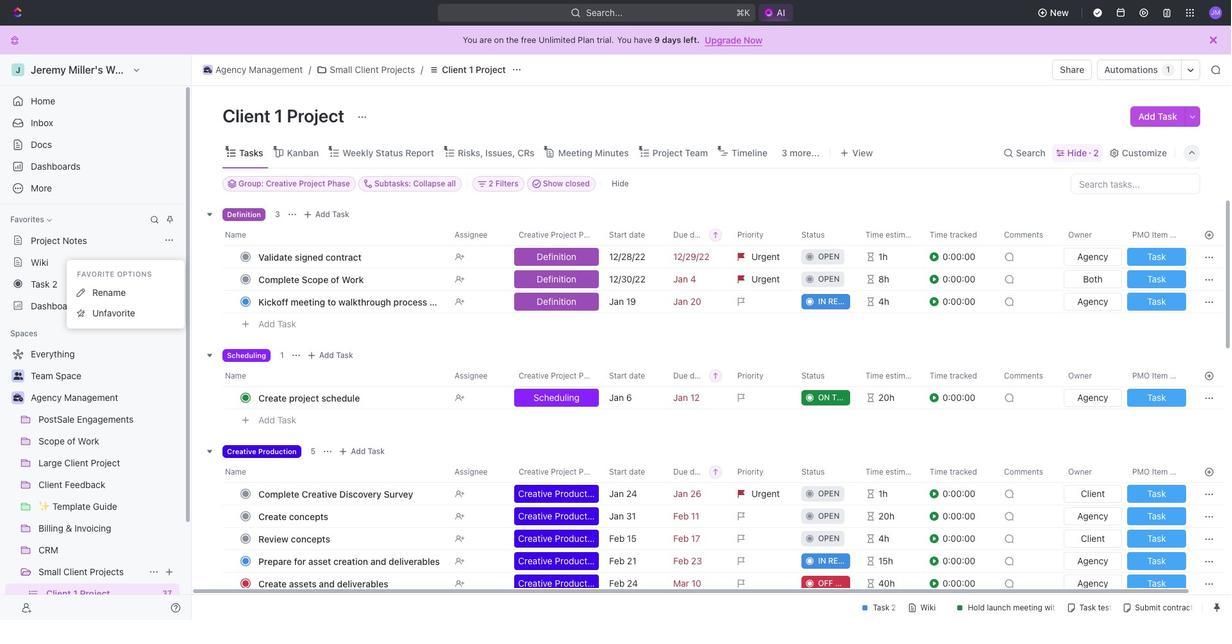 Task type: locate. For each thing, give the bounding box(es) containing it.
1 vertical spatial small
[[38, 567, 61, 578]]

1 horizontal spatial agency management
[[215, 64, 303, 75]]

create assets and deliverables
[[258, 579, 388, 590]]

add task button up contract on the left of page
[[300, 207, 354, 223]]

0 horizontal spatial client 1 project
[[223, 105, 348, 126]]

hide
[[1068, 147, 1087, 158], [612, 179, 629, 189]]

2 inside sidebar navigation
[[52, 279, 57, 290]]

complete down validate
[[258, 274, 299, 285]]

1 horizontal spatial agency
[[215, 64, 246, 75]]

2 for ‎task 2
[[52, 279, 57, 290]]

docs
[[31, 139, 52, 150]]

crs
[[517, 147, 534, 158]]

0 vertical spatial business time image
[[204, 67, 212, 73]]

free
[[521, 35, 536, 45]]

0 horizontal spatial small client projects link
[[38, 562, 144, 583]]

1 horizontal spatial small client projects
[[330, 64, 415, 75]]

meeting
[[558, 147, 593, 158]]

0 horizontal spatial agency
[[31, 392, 62, 403]]

creative
[[227, 448, 256, 456], [302, 489, 337, 500]]

add up customize
[[1139, 111, 1156, 122]]

weekly status report
[[343, 147, 434, 158]]

1 horizontal spatial projects
[[381, 64, 415, 75]]

0 vertical spatial agency
[[215, 64, 246, 75]]

1 / from the left
[[309, 64, 311, 75]]

0 horizontal spatial agency management link
[[31, 388, 177, 408]]

1 horizontal spatial client 1 project
[[442, 64, 506, 75]]

status
[[376, 147, 403, 158]]

favorites button
[[5, 212, 57, 228]]

project team link
[[650, 144, 708, 162]]

1 horizontal spatial agency management link
[[199, 62, 306, 78]]

kanban link
[[284, 144, 319, 162]]

complete inside complete creative discovery survey link
[[258, 489, 299, 500]]

client
[[450, 297, 473, 307]]

0 horizontal spatial small client projects
[[38, 567, 124, 578]]

hide 2
[[1068, 147, 1099, 158]]

1 create from the top
[[258, 393, 287, 404]]

complete scope of work link
[[255, 270, 444, 289]]

upgrade now link
[[705, 34, 763, 45]]

deliverables down the creation
[[337, 579, 388, 590]]

1 complete from the top
[[258, 274, 299, 285]]

you
[[463, 35, 477, 45], [617, 35, 632, 45]]

/
[[309, 64, 311, 75], [421, 64, 423, 75]]

small inside "tree"
[[38, 567, 61, 578]]

0 vertical spatial deliverables
[[389, 556, 440, 567]]

add task up schedule
[[319, 351, 353, 360]]

1 horizontal spatial 2
[[1094, 147, 1099, 158]]

and down asset
[[319, 579, 335, 590]]

hide right search
[[1068, 147, 1087, 158]]

definition
[[227, 211, 261, 219]]

agency
[[215, 64, 246, 75], [31, 392, 62, 403]]

timeline
[[732, 147, 768, 158]]

concepts inside review concepts link
[[291, 534, 330, 545]]

risks, issues, crs
[[458, 147, 534, 158]]

project left team
[[653, 147, 683, 158]]

0 vertical spatial small
[[330, 64, 352, 75]]

add up validate signed contract
[[315, 210, 330, 219]]

signed
[[295, 252, 323, 263]]

notes
[[63, 235, 87, 246]]

1 vertical spatial small client projects
[[38, 567, 124, 578]]

1
[[469, 64, 473, 75], [1167, 65, 1170, 74], [274, 105, 283, 126], [280, 351, 284, 360]]

asset
[[308, 556, 331, 567]]

‎task
[[31, 279, 50, 290]]

agency management
[[215, 64, 303, 75], [31, 392, 118, 403]]

1 horizontal spatial creative
[[302, 489, 337, 500]]

1 vertical spatial projects
[[90, 567, 124, 578]]

1 vertical spatial management
[[64, 392, 118, 403]]

1 vertical spatial deliverables
[[337, 579, 388, 590]]

create
[[258, 393, 287, 404], [258, 511, 287, 522], [258, 579, 287, 590]]

1 horizontal spatial and
[[371, 556, 386, 567]]

1 horizontal spatial small client projects link
[[314, 62, 418, 78]]

validate
[[258, 252, 293, 263]]

2 create from the top
[[258, 511, 287, 522]]

1 horizontal spatial you
[[617, 35, 632, 45]]

now
[[744, 34, 763, 45]]

project down are in the top left of the page
[[476, 64, 506, 75]]

management inside "tree"
[[64, 392, 118, 403]]

client 1 project down are in the top left of the page
[[442, 64, 506, 75]]

0 horizontal spatial projects
[[90, 567, 124, 578]]

0 horizontal spatial hide
[[612, 179, 629, 189]]

dashboards link
[[5, 156, 180, 177]]

add down kickoff
[[258, 318, 275, 329]]

1 horizontal spatial business time image
[[204, 67, 212, 73]]

1 horizontal spatial management
[[249, 64, 303, 75]]

issues,
[[485, 147, 515, 158]]

⌘k
[[737, 7, 750, 18]]

contract
[[326, 252, 362, 263]]

tree
[[5, 344, 180, 621]]

wiki
[[31, 257, 48, 268]]

add task down kickoff
[[258, 318, 296, 329]]

0 vertical spatial small client projects
[[330, 64, 415, 75]]

project up "kanban"
[[287, 105, 344, 126]]

add task up the "discovery"
[[351, 447, 385, 457]]

9
[[655, 35, 660, 45]]

0 vertical spatial complete
[[258, 274, 299, 285]]

business time image inside sidebar navigation
[[13, 394, 23, 402]]

1 horizontal spatial hide
[[1068, 147, 1087, 158]]

small
[[330, 64, 352, 75], [38, 567, 61, 578]]

2 complete from the top
[[258, 489, 299, 500]]

0 vertical spatial 2
[[1094, 147, 1099, 158]]

0 horizontal spatial small
[[38, 567, 61, 578]]

0 vertical spatial agency management
[[215, 64, 303, 75]]

search
[[1016, 147, 1046, 158]]

0 horizontal spatial agency management
[[31, 392, 118, 403]]

creative up create concepts
[[302, 489, 337, 500]]

0 horizontal spatial 2
[[52, 279, 57, 290]]

home link
[[5, 91, 180, 112]]

tree containing agency management
[[5, 344, 180, 621]]

management
[[249, 64, 303, 75], [64, 392, 118, 403]]

review concepts
[[258, 534, 330, 545]]

kickoff meeting to walkthrough process with client link
[[255, 293, 473, 311]]

you left have
[[617, 35, 632, 45]]

create for create assets and deliverables
[[258, 579, 287, 590]]

1 vertical spatial complete
[[258, 489, 299, 500]]

add task button down kickoff
[[253, 317, 301, 332]]

0 vertical spatial create
[[258, 393, 287, 404]]

concepts inside create concepts link
[[289, 511, 328, 522]]

1 vertical spatial concepts
[[291, 534, 330, 545]]

and right the creation
[[371, 556, 386, 567]]

create up review
[[258, 511, 287, 522]]

1 horizontal spatial /
[[421, 64, 423, 75]]

1 vertical spatial agency management
[[31, 392, 118, 403]]

deliverables
[[389, 556, 440, 567], [337, 579, 388, 590]]

0 vertical spatial concepts
[[289, 511, 328, 522]]

scope
[[302, 274, 328, 285]]

small client projects
[[330, 64, 415, 75], [38, 567, 124, 578]]

project up wiki
[[31, 235, 60, 246]]

add up schedule
[[319, 351, 334, 360]]

1 vertical spatial 2
[[52, 279, 57, 290]]

review
[[258, 534, 289, 545]]

plan
[[578, 35, 595, 45]]

kickoff
[[258, 297, 288, 307]]

create left project
[[258, 393, 287, 404]]

weekly
[[343, 147, 373, 158]]

project
[[289, 393, 319, 404]]

complete for complete creative discovery survey
[[258, 489, 299, 500]]

complete creative discovery survey
[[258, 489, 413, 500]]

1 vertical spatial and
[[319, 579, 335, 590]]

create for create project schedule
[[258, 393, 287, 404]]

and
[[371, 556, 386, 567], [319, 579, 335, 590]]

2
[[1094, 147, 1099, 158], [52, 279, 57, 290]]

trial.
[[597, 35, 614, 45]]

complete
[[258, 274, 299, 285], [258, 489, 299, 500]]

upgrade
[[705, 34, 742, 45]]

0 vertical spatial small client projects link
[[314, 62, 418, 78]]

0 vertical spatial hide
[[1068, 147, 1087, 158]]

2 for hide 2
[[1094, 147, 1099, 158]]

1 horizontal spatial small
[[330, 64, 352, 75]]

automations
[[1105, 64, 1158, 75]]

0 horizontal spatial /
[[309, 64, 311, 75]]

hide button
[[607, 176, 634, 192]]

create down prepare
[[258, 579, 287, 590]]

complete inside complete scope of work link
[[258, 274, 299, 285]]

business time image inside agency management link
[[204, 67, 212, 73]]

agency management inside sidebar navigation
[[31, 392, 118, 403]]

0 horizontal spatial deliverables
[[337, 579, 388, 590]]

0 horizontal spatial management
[[64, 392, 118, 403]]

project inside sidebar navigation
[[31, 235, 60, 246]]

report
[[406, 147, 434, 158]]

hide inside 'button'
[[612, 179, 629, 189]]

on
[[494, 35, 504, 45]]

1 vertical spatial creative
[[302, 489, 337, 500]]

2 right ‎task
[[52, 279, 57, 290]]

deliverables right the creation
[[389, 556, 440, 567]]

1 vertical spatial client 1 project
[[223, 105, 348, 126]]

1 vertical spatial agency management link
[[31, 388, 177, 408]]

1 vertical spatial agency
[[31, 392, 62, 403]]

complete for complete scope of work
[[258, 274, 299, 285]]

you left are in the top left of the page
[[463, 35, 477, 45]]

2 vertical spatial create
[[258, 579, 287, 590]]

sidebar navigation
[[0, 55, 192, 621]]

favorite options
[[77, 270, 152, 278]]

0 vertical spatial creative
[[227, 448, 256, 456]]

1 vertical spatial small client projects link
[[38, 562, 144, 583]]

business time image
[[204, 67, 212, 73], [13, 394, 23, 402]]

risks,
[[458, 147, 483, 158]]

0 horizontal spatial you
[[463, 35, 477, 45]]

add task up contract on the left of page
[[315, 210, 349, 219]]

creative left production
[[227, 448, 256, 456]]

1 vertical spatial hide
[[612, 179, 629, 189]]

tasks
[[239, 147, 263, 158]]

concepts up review concepts on the bottom left
[[289, 511, 328, 522]]

1 vertical spatial create
[[258, 511, 287, 522]]

hide down minutes
[[612, 179, 629, 189]]

2 you from the left
[[617, 35, 632, 45]]

rename
[[92, 287, 126, 298]]

3 create from the top
[[258, 579, 287, 590]]

add task button
[[1131, 106, 1185, 127], [300, 207, 354, 223], [253, 317, 301, 332], [304, 348, 358, 364], [253, 413, 301, 428], [336, 444, 390, 460]]

2 left customize button
[[1094, 147, 1099, 158]]

client 1 project
[[442, 64, 506, 75], [223, 105, 348, 126]]

concepts up asset
[[291, 534, 330, 545]]

1 vertical spatial business time image
[[13, 394, 23, 402]]

client 1 project up kanban link
[[223, 105, 348, 126]]

tree inside sidebar navigation
[[5, 344, 180, 621]]

walkthrough
[[339, 297, 391, 307]]

task up schedule
[[336, 351, 353, 360]]

have
[[634, 35, 652, 45]]

spaces
[[10, 329, 37, 339]]

create concepts
[[258, 511, 328, 522]]

small client projects inside sidebar navigation
[[38, 567, 124, 578]]

hide for hide 2
[[1068, 147, 1087, 158]]

1 you from the left
[[463, 35, 477, 45]]

0 vertical spatial agency management link
[[199, 62, 306, 78]]

1 horizontal spatial deliverables
[[389, 556, 440, 567]]

complete up create concepts
[[258, 489, 299, 500]]

0 horizontal spatial business time image
[[13, 394, 23, 402]]

concepts for create concepts
[[289, 511, 328, 522]]



Task type: vqa. For each thing, say whether or not it's contained in the screenshot.
rightmost Assignees
no



Task type: describe. For each thing, give the bounding box(es) containing it.
of
[[331, 274, 339, 285]]

hide for hide
[[612, 179, 629, 189]]

0 vertical spatial projects
[[381, 64, 415, 75]]

small client projects link inside "tree"
[[38, 562, 144, 583]]

assets
[[289, 579, 317, 590]]

agency inside "tree"
[[31, 392, 62, 403]]

client 1 project link
[[426, 62, 509, 78]]

client inside "tree"
[[63, 567, 87, 578]]

0 vertical spatial and
[[371, 556, 386, 567]]

0 vertical spatial management
[[249, 64, 303, 75]]

create project schedule link
[[255, 389, 444, 408]]

kickoff meeting to walkthrough process with client
[[258, 297, 473, 307]]

unlimited
[[539, 35, 576, 45]]

unfavorite
[[92, 308, 135, 319]]

discovery
[[339, 489, 381, 500]]

5
[[311, 447, 316, 457]]

create concepts link
[[255, 508, 444, 526]]

search button
[[999, 144, 1050, 162]]

you are on the free unlimited plan trial. you have 9 days left. upgrade now
[[463, 34, 763, 45]]

task up the "discovery"
[[368, 447, 385, 457]]

concepts for review concepts
[[291, 534, 330, 545]]

kanban
[[287, 147, 319, 158]]

the
[[506, 35, 519, 45]]

add task button up production
[[253, 413, 301, 428]]

share button
[[1052, 60, 1092, 80]]

rename button
[[72, 283, 180, 303]]

inbox
[[31, 117, 53, 128]]

0 horizontal spatial and
[[319, 579, 335, 590]]

scheduling
[[227, 352, 266, 360]]

favorite
[[77, 270, 115, 278]]

dashboard link
[[5, 296, 180, 316]]

task down kickoff
[[277, 318, 296, 329]]

unfavorite button
[[72, 303, 180, 324]]

project notes link
[[5, 230, 183, 251]]

dashboard
[[31, 300, 76, 311]]

prepare for asset creation and deliverables link
[[255, 552, 444, 571]]

are
[[480, 35, 492, 45]]

customize button
[[1105, 144, 1171, 162]]

new button
[[1032, 3, 1077, 23]]

creation
[[333, 556, 368, 567]]

2 / from the left
[[421, 64, 423, 75]]

new
[[1050, 7, 1069, 18]]

wiki link
[[5, 252, 180, 273]]

add task button up schedule
[[304, 348, 358, 364]]

days
[[662, 35, 681, 45]]

with
[[430, 297, 448, 307]]

risks, issues, crs link
[[455, 144, 534, 162]]

customize
[[1122, 147, 1167, 158]]

home
[[31, 96, 55, 106]]

dashboards
[[31, 161, 81, 172]]

meeting minutes
[[558, 147, 629, 158]]

projects inside sidebar navigation
[[90, 567, 124, 578]]

create for create concepts
[[258, 511, 287, 522]]

process
[[394, 297, 427, 307]]

left.
[[683, 35, 700, 45]]

add task button up the "discovery"
[[336, 444, 390, 460]]

project inside 'link'
[[653, 147, 683, 158]]

add task button up customize
[[1131, 106, 1185, 127]]

survey
[[384, 489, 413, 500]]

minutes
[[595, 147, 629, 158]]

validate signed contract link
[[255, 248, 444, 266]]

complete scope of work
[[258, 274, 364, 285]]

complete creative discovery survey link
[[255, 485, 444, 504]]

search...
[[586, 7, 623, 18]]

meeting minutes link
[[556, 144, 629, 162]]

timeline link
[[729, 144, 768, 162]]

prepare
[[258, 556, 292, 567]]

task up customize
[[1158, 111, 1177, 122]]

project team
[[653, 147, 708, 158]]

review concepts link
[[255, 530, 444, 549]]

create project schedule
[[258, 393, 360, 404]]

favorites
[[10, 215, 44, 224]]

validate signed contract
[[258, 252, 362, 263]]

add up creative production
[[258, 415, 275, 426]]

Search tasks... text field
[[1072, 174, 1200, 194]]

inbox link
[[5, 113, 180, 133]]

team
[[685, 147, 708, 158]]

add task up production
[[258, 415, 296, 426]]

0 horizontal spatial creative
[[227, 448, 256, 456]]

add task up customize
[[1139, 111, 1177, 122]]

add up the "discovery"
[[351, 447, 366, 457]]

create assets and deliverables link
[[255, 575, 444, 594]]

0 vertical spatial client 1 project
[[442, 64, 506, 75]]

‎task 2 link
[[5, 274, 180, 294]]

meeting
[[291, 297, 325, 307]]

‎task 2
[[31, 279, 57, 290]]

task down project
[[277, 415, 296, 426]]

creative production
[[227, 448, 297, 456]]

tasks link
[[237, 144, 263, 162]]

task up contract on the left of page
[[332, 210, 349, 219]]

docs link
[[5, 135, 180, 155]]

work
[[342, 274, 364, 285]]

production
[[258, 448, 297, 456]]

3
[[275, 210, 280, 219]]

schedule
[[321, 393, 360, 404]]



